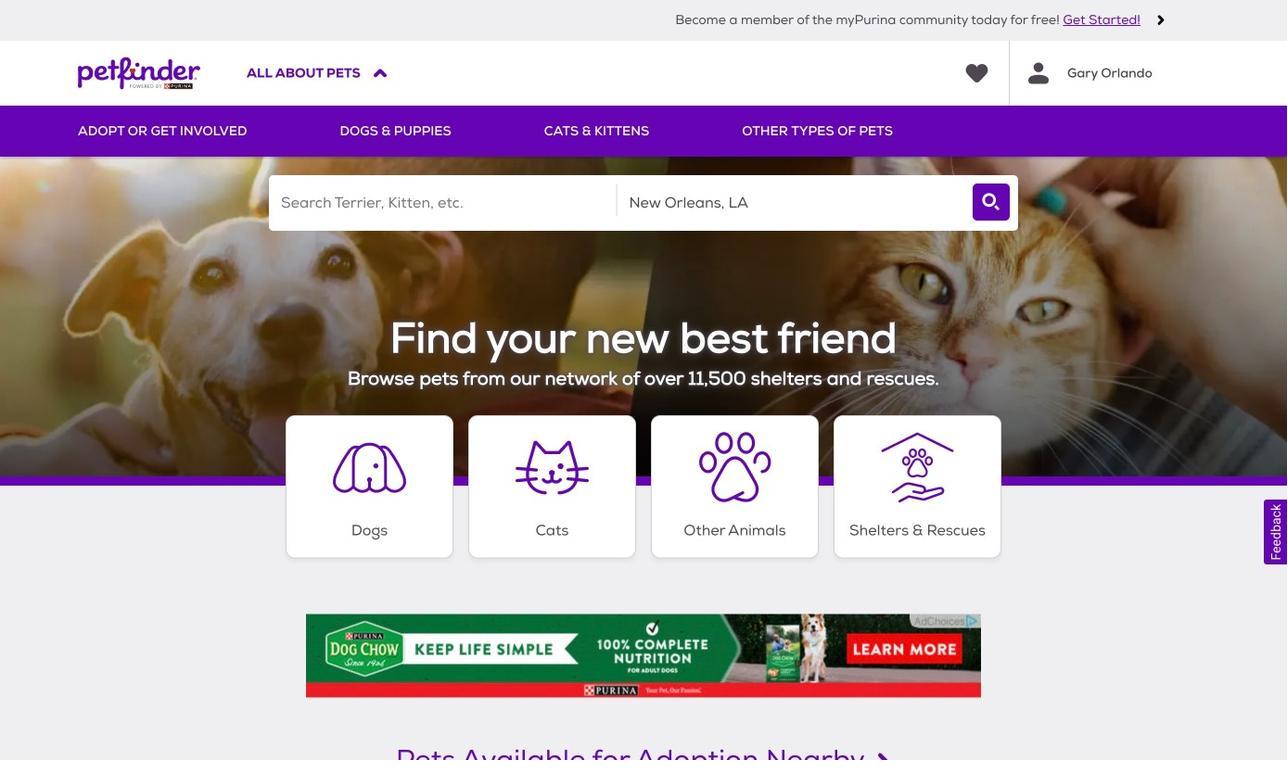 Task type: locate. For each thing, give the bounding box(es) containing it.
petfinder logo image
[[78, 41, 200, 106]]



Task type: vqa. For each thing, say whether or not it's contained in the screenshot.
types
no



Task type: describe. For each thing, give the bounding box(es) containing it.
Enter City, State, or ZIP text field
[[617, 175, 965, 231]]

advertisement element
[[306, 615, 981, 698]]

Search Terrier, Kitten, etc. text field
[[269, 175, 616, 231]]

primary element
[[78, 106, 1209, 157]]



